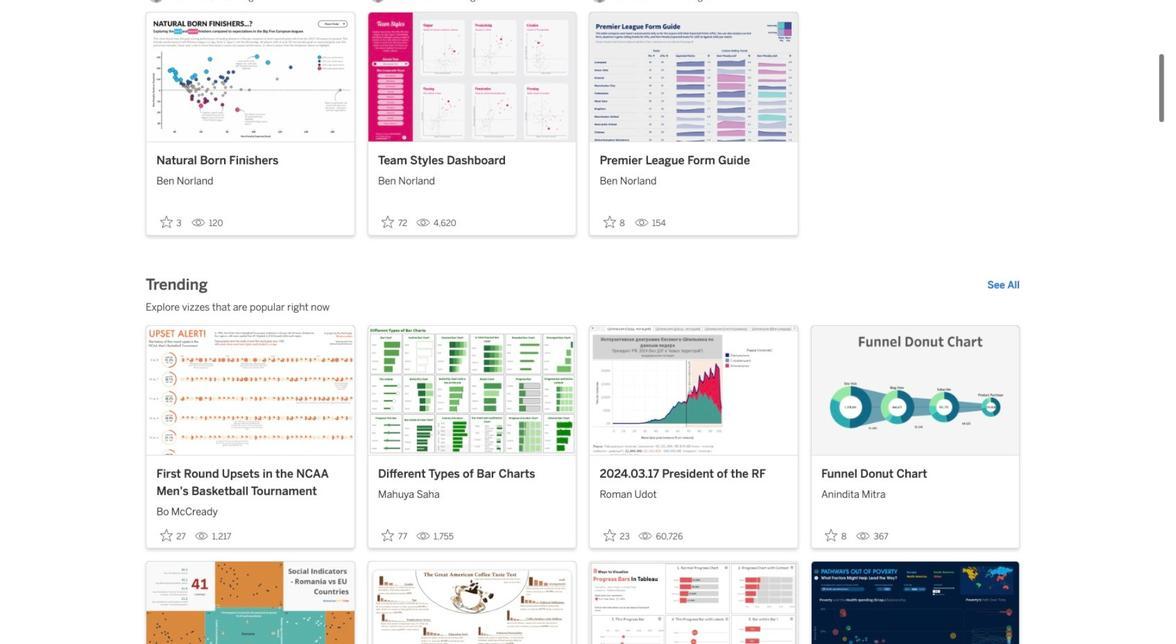 Task type: vqa. For each thing, say whether or not it's contained in the screenshot.
second Add Favorite image from the left
yes



Task type: describe. For each thing, give the bounding box(es) containing it.
1 add favorite image from the left
[[160, 216, 173, 229]]

2 add favorite image from the left
[[604, 216, 616, 229]]



Task type: locate. For each thing, give the bounding box(es) containing it.
0 horizontal spatial add favorite image
[[160, 216, 173, 229]]

Add Favorite button
[[156, 212, 186, 232], [378, 212, 411, 232], [600, 212, 630, 232], [156, 526, 190, 546], [378, 526, 411, 546], [600, 526, 634, 546], [822, 526, 852, 546]]

add favorite image
[[160, 216, 173, 229], [604, 216, 616, 229]]

1 horizontal spatial add favorite image
[[604, 216, 616, 229]]

see all trending element
[[988, 278, 1020, 293]]

trending heading
[[146, 276, 208, 296]]

workbook thumbnail image
[[146, 13, 354, 142], [368, 13, 576, 142], [590, 13, 798, 142], [146, 326, 354, 455], [368, 326, 576, 455], [590, 326, 798, 455], [812, 326, 1020, 455], [146, 562, 354, 645], [368, 562, 576, 645], [590, 562, 798, 645], [812, 562, 1020, 645]]

explore vizzes that are popular right now element
[[146, 301, 1020, 316]]

add favorite image
[[382, 216, 394, 229], [160, 530, 173, 542], [382, 530, 394, 542], [604, 530, 616, 542], [825, 530, 838, 542]]



